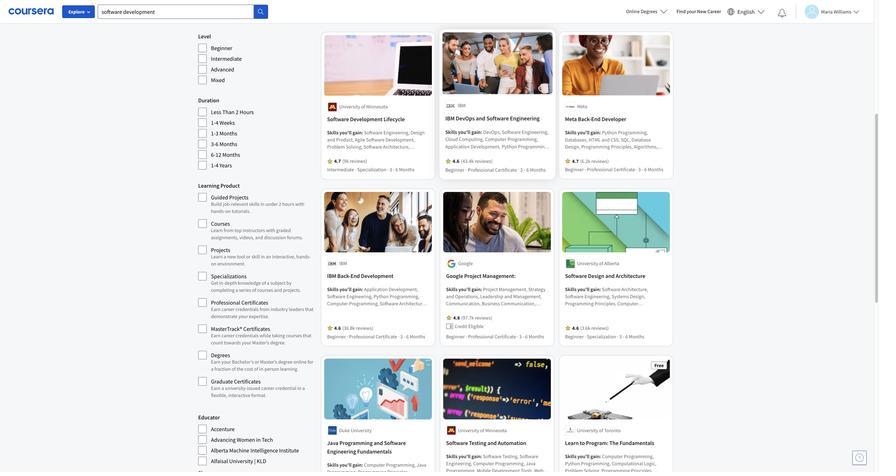 Task type: vqa. For each thing, say whether or not it's contained in the screenshot.


Task type: describe. For each thing, give the bounding box(es) containing it.
with inside build job-relevant skills in under 2 hours with hands-on tutorials.
[[295, 201, 305, 207]]

meta for meta
[[578, 104, 588, 110]]

1 horizontal spatial programming,
[[624, 453, 654, 460]]

beginner · professional certificate · 3 - 6 months for ibm back-end development
[[327, 334, 426, 340]]

4.6 (3.6k reviews)
[[573, 325, 609, 331]]

java
[[327, 439, 339, 446]]

python
[[566, 460, 581, 467]]

4.8 (97.7k reviews)
[[454, 315, 493, 321]]

reviews) for google project management:
[[475, 315, 493, 321]]

6 inside duration group
[[216, 140, 219, 148]]

1-4 years
[[211, 162, 232, 169]]

gain for software design and architecture
[[591, 286, 600, 293]]

3-
[[211, 140, 216, 148]]

top
[[235, 227, 242, 234]]

: for java programming and software engineering fundamentals
[[362, 462, 363, 468]]

university of alberta
[[578, 260, 620, 267]]

a up flexible,
[[222, 385, 224, 391]]

towards
[[224, 339, 241, 346]]

reviews) for ibm back-end development
[[356, 325, 374, 331]]

alberta inside the educator group
[[211, 447, 228, 454]]

accenture
[[211, 426, 235, 433]]

professional inside learning product group
[[211, 299, 240, 306]]

alfaisal university | kld
[[211, 458, 267, 465]]

reviews) for ibm devops and software engineering
[[475, 158, 493, 165]]

in- inside get in-depth knowledge of a subject by completing a series of courses and projects.
[[219, 280, 225, 286]]

duration
[[198, 97, 219, 104]]

career for mastertrack®
[[222, 332, 235, 339]]

you'll for software design and architecture
[[578, 286, 590, 293]]

solving,
[[584, 467, 601, 472]]

learning product
[[198, 182, 240, 189]]

meta back-end developer link
[[566, 115, 668, 124]]

degree
[[278, 359, 293, 365]]

and for accounts payable and receivable
[[254, 1, 263, 8]]

4.7 (9k reviews)
[[335, 158, 367, 165]]

(6.2k
[[581, 158, 591, 165]]

skills
[[249, 201, 260, 207]]

of up software design and architecture
[[600, 260, 604, 267]]

reviews) for software development lifecycle
[[350, 158, 367, 165]]

in inside the educator group
[[256, 436, 261, 443]]

of left the subject
[[262, 280, 266, 286]]

hours
[[240, 108, 254, 116]]

williams
[[834, 8, 852, 15]]

of down knowledge
[[252, 287, 256, 293]]

2 inside build job-relevant skills in under 2 hours with hands-on tutorials.
[[279, 201, 282, 207]]

find your new career
[[677, 8, 722, 15]]

and for software design and architecture
[[606, 272, 615, 280]]

gain for meta back-end developer
[[591, 130, 600, 136]]

job-
[[223, 201, 231, 207]]

reviews) for meta back-end developer
[[592, 158, 609, 165]]

degrees inside the 'online degrees' dropdown button
[[641, 8, 658, 15]]

earn career credentials from industry leaders that demonstrate your expertise.
[[211, 306, 314, 320]]

while
[[260, 332, 271, 339]]

project
[[465, 272, 482, 280]]

of left the the
[[232, 366, 236, 372]]

professional down 4.6 (36.8k reviews)
[[349, 334, 375, 340]]

1 vertical spatial development
[[361, 272, 394, 280]]

(97.7k
[[462, 315, 474, 321]]

skills for software testing and automation
[[446, 453, 458, 460]]

logic,
[[645, 460, 657, 467]]

professional certificates
[[211, 299, 268, 306]]

the
[[610, 439, 619, 446]]

credit
[[455, 323, 468, 330]]

of right cost
[[254, 366, 258, 372]]

certificates for graduate certificates
[[234, 378, 261, 385]]

university right duke
[[351, 427, 372, 434]]

software design and architecture link
[[566, 272, 668, 280]]

less than 2 hours
[[211, 108, 254, 116]]

engineering for ibm devops and software engineering
[[510, 116, 539, 123]]

gain for ibm back-end development
[[353, 286, 362, 293]]

from inside earn career credentials from industry leaders that demonstrate your expertise.
[[260, 306, 270, 312]]

an
[[266, 253, 271, 260]]

professional down 'eligible' on the right bottom
[[468, 334, 494, 340]]

intermediate · specialization · 3 - 6 months
[[327, 167, 415, 173]]

learn for projects
[[211, 253, 223, 260]]

gain for ibm devops and software engineering
[[472, 130, 481, 136]]

you'll for software development lifecycle
[[340, 130, 352, 136]]

skills you'll gain : for ibm back-end development
[[327, 286, 364, 293]]

software for software design and architecture
[[566, 272, 587, 280]]

back- for meta
[[578, 116, 592, 123]]

accounts payable and receivable
[[211, 1, 289, 8]]

software development lifecycle
[[327, 116, 405, 123]]

ibm inside ibm back-end development link
[[327, 272, 337, 280]]

: for google project management:
[[481, 286, 482, 293]]

design
[[589, 272, 605, 280]]

gain down the program:
[[591, 453, 600, 460]]

programming inside the computer programming, python programming, computational logic, problem solving, programming principle
[[602, 467, 631, 472]]

beginner · professional certificate · 3 - 6 months for meta back-end developer
[[566, 167, 664, 173]]

professional down the 4.7 (6.2k reviews)
[[588, 167, 613, 173]]

you'll up python
[[578, 453, 590, 460]]

educator group
[[198, 413, 315, 466]]

videos,
[[240, 234, 254, 241]]

back- for ibm
[[338, 272, 351, 280]]

institute
[[279, 447, 299, 454]]

you'll for meta back-end developer
[[578, 130, 590, 136]]

of up software development lifecycle
[[361, 104, 366, 110]]

0 vertical spatial development
[[350, 116, 383, 123]]

google project management:
[[446, 272, 516, 280]]

guided projects
[[211, 194, 249, 201]]

4.6 for back-
[[335, 325, 341, 331]]

(36.8k
[[343, 325, 355, 331]]

certificates for professional certificates
[[242, 299, 268, 306]]

1 vertical spatial projects
[[211, 246, 230, 253]]

java programming and software engineering fundamentals
[[327, 439, 406, 455]]

earn for mastertrack® certificates
[[211, 332, 221, 339]]

build
[[211, 201, 222, 207]]

professional left "online"
[[588, 10, 613, 17]]

career
[[708, 8, 722, 15]]

specialization for development
[[358, 167, 387, 173]]

years
[[220, 162, 232, 169]]

toronto
[[605, 427, 621, 434]]

university for software testing and automation
[[459, 427, 480, 434]]

certificates for mastertrack® certificates
[[244, 325, 270, 332]]

by
[[287, 280, 292, 286]]

skills you'll gain : up python
[[566, 453, 603, 460]]

fundamentals inside the java programming and software engineering fundamentals
[[358, 448, 392, 455]]

completing
[[211, 287, 235, 293]]

devops
[[457, 116, 475, 123]]

google for google
[[459, 260, 473, 267]]

maria
[[822, 8, 833, 15]]

skills you'll gain : for software design and architecture
[[566, 286, 603, 293]]

ibm devops and software engineering link
[[446, 115, 549, 123]]

: for meta back-end developer
[[600, 130, 602, 136]]

university of minnesota for development
[[339, 104, 388, 110]]

software testing and automation link
[[446, 439, 549, 447]]

gain for software development lifecycle
[[353, 130, 362, 136]]

than
[[223, 108, 235, 116]]

and inside "learn from top instructors with graded assignments, videos, and discussion forums."
[[255, 234, 263, 241]]

ibm back-end development link
[[327, 272, 429, 280]]

to
[[580, 439, 585, 446]]

end for development
[[351, 272, 360, 280]]

: for ibm devops and software engineering
[[481, 130, 482, 136]]

skills for ibm back-end development
[[327, 286, 339, 293]]

fraction
[[215, 366, 231, 372]]

earn for degrees
[[211, 359, 221, 365]]

: for software development lifecycle
[[362, 130, 363, 136]]

on for guided projects
[[226, 208, 231, 214]]

certificate for ibm back-end development
[[376, 334, 397, 340]]

engineering for java programming and software engineering fundamentals
[[327, 448, 356, 455]]

your inside earn your bachelor's or master's degree online for a fraction of the cost of in-person learning.
[[222, 359, 231, 365]]

: for software design and architecture
[[600, 286, 602, 293]]

in- inside earn your bachelor's or master's degree online for a fraction of the cost of in-person learning.
[[259, 366, 265, 372]]

product
[[221, 182, 240, 189]]

and for java programming and software engineering fundamentals
[[374, 439, 383, 446]]

format.
[[252, 392, 267, 399]]

expertise.
[[249, 313, 269, 320]]

6-12 months
[[211, 151, 240, 158]]

learn from top instructors with graded assignments, videos, and discussion forums.
[[211, 227, 303, 241]]

a right credential
[[303, 385, 305, 391]]

issued
[[247, 385, 261, 391]]

4.7 for software
[[335, 158, 341, 165]]

problem
[[566, 467, 583, 472]]

in inside learn a new tool or skill in an interactive, hands- on environment.
[[261, 253, 265, 260]]

learn for courses
[[211, 227, 223, 234]]

advancing
[[211, 436, 236, 443]]

your inside earn career credentials from industry leaders that demonstrate your expertise.
[[239, 313, 248, 320]]

university-
[[225, 385, 247, 391]]

with inside "learn from top instructors with graded assignments, videos, and discussion forums."
[[266, 227, 275, 234]]

architecture
[[616, 272, 646, 280]]

of left toronto
[[600, 427, 604, 434]]

meta back-end developer
[[566, 116, 627, 123]]

or inside learn a new tool or skill in an interactive, hands- on environment.
[[246, 253, 251, 260]]

learning
[[198, 182, 220, 189]]

for
[[308, 359, 314, 365]]

2 inside duration group
[[236, 108, 239, 116]]

build job-relevant skills in under 2 hours with hands-on tutorials.
[[211, 201, 305, 214]]

kld
[[257, 458, 267, 465]]

minnesota for lifecycle
[[367, 104, 388, 110]]

software testing and automation
[[446, 439, 527, 446]]

career inside earn a university-issued career credential in a flexible, interactive format.
[[262, 385, 275, 391]]

and for ibm devops and software engineering
[[476, 116, 486, 123]]

english
[[738, 8, 755, 15]]

4 for weeks
[[216, 119, 219, 126]]

google project management: link
[[446, 272, 549, 280]]

1-4 weeks
[[211, 119, 235, 126]]

coursera image
[[9, 6, 54, 17]]

software development lifecycle link
[[327, 115, 429, 124]]

professional down 4.6 (43.4k reviews)
[[468, 167, 494, 173]]

4.8
[[454, 315, 460, 321]]

show
[[198, 13, 212, 20]]

minnesota for and
[[486, 427, 507, 434]]

intermediate for intermediate
[[211, 55, 242, 62]]

4.6 for design
[[573, 325, 579, 331]]

show more button
[[198, 12, 225, 21]]

online
[[627, 8, 640, 15]]

graduate
[[211, 378, 233, 385]]

computer
[[603, 453, 624, 460]]



Task type: locate. For each thing, give the bounding box(es) containing it.
from up expertise.
[[260, 306, 270, 312]]

your right 'find'
[[687, 8, 697, 15]]

taking
[[272, 332, 285, 339]]

mastertrack®
[[211, 325, 242, 332]]

end inside "link"
[[592, 116, 601, 123]]

·
[[585, 10, 587, 17], [637, 10, 638, 17], [355, 167, 357, 173], [388, 167, 389, 173], [585, 167, 587, 173], [637, 167, 638, 173], [466, 167, 467, 173], [518, 167, 519, 173], [347, 334, 348, 340], [398, 334, 400, 340], [466, 334, 467, 340], [517, 334, 519, 340], [585, 334, 587, 340], [618, 334, 619, 340]]

4 left years
[[216, 162, 219, 169]]

explore
[[68, 9, 85, 15]]

in inside build job-relevant skills in under 2 hours with hands-on tutorials.
[[261, 201, 265, 207]]

0 vertical spatial 1-
[[211, 119, 216, 126]]

0 horizontal spatial 4.7
[[335, 158, 341, 165]]

1 horizontal spatial 2
[[279, 201, 282, 207]]

1- for 1-4 weeks
[[211, 119, 216, 126]]

intermediate up 'advanced'
[[211, 55, 242, 62]]

programming down computational
[[602, 467, 631, 472]]

degrees inside learning product group
[[211, 352, 230, 359]]

skills you'll gain : for java programming and software engineering fundamentals
[[327, 462, 364, 468]]

intermediate for intermediate · specialization · 3 - 6 months
[[327, 167, 354, 173]]

master's inside earn your bachelor's or master's degree online for a fraction of the cost of in-person learning.
[[260, 359, 277, 365]]

you'll down project
[[459, 286, 471, 293]]

computer programming, python programming, computational logic, problem solving, programming principle
[[566, 453, 666, 472]]

0 vertical spatial specialization
[[358, 167, 387, 173]]

you'll for ibm devops and software engineering
[[459, 130, 471, 136]]

end for developer
[[592, 116, 601, 123]]

environment.
[[218, 261, 246, 267]]

earn inside earn a university-issued career credential in a flexible, interactive format.
[[211, 385, 221, 391]]

4.6 for devops
[[453, 158, 460, 165]]

in right credential
[[298, 385, 302, 391]]

1 vertical spatial specialization
[[588, 334, 617, 340]]

0 horizontal spatial 4.6
[[335, 325, 341, 331]]

a left the subject
[[267, 280, 270, 286]]

or inside earn your bachelor's or master's degree online for a fraction of the cost of in-person learning.
[[255, 359, 259, 365]]

programming, up solving,
[[582, 460, 611, 467]]

1 credentials from the top
[[236, 306, 259, 312]]

1 vertical spatial hands-
[[297, 253, 311, 260]]

and inside software design and architecture link
[[606, 272, 615, 280]]

1 vertical spatial end
[[351, 272, 360, 280]]

and
[[254, 1, 263, 8], [476, 116, 486, 123], [255, 234, 263, 241], [606, 272, 615, 280], [274, 287, 282, 293], [374, 439, 383, 446], [488, 439, 497, 446]]

demonstrate
[[211, 313, 238, 320]]

0 horizontal spatial on
[[211, 261, 217, 267]]

you'll for google project management:
[[459, 286, 471, 293]]

1 horizontal spatial from
[[260, 306, 270, 312]]

skills for software design and architecture
[[566, 286, 577, 293]]

certificate for meta back-end developer
[[614, 167, 636, 173]]

4.7 left (6.2k
[[573, 158, 579, 165]]

gain for software testing and automation
[[472, 453, 481, 460]]

0 vertical spatial from
[[224, 227, 234, 234]]

engineering inside the java programming and software engineering fundamentals
[[327, 448, 356, 455]]

on down "job-"
[[226, 208, 231, 214]]

google for google project management:
[[446, 272, 463, 280]]

1 horizontal spatial degrees
[[641, 8, 658, 15]]

4.7 (6.2k reviews)
[[573, 158, 609, 165]]

credentials for professional
[[236, 306, 259, 312]]

0 vertical spatial on
[[226, 208, 231, 214]]

learn inside "learn from top instructors with graded assignments, videos, and discussion forums."
[[211, 227, 223, 234]]

on inside build job-relevant skills in under 2 hours with hands-on tutorials.
[[226, 208, 231, 214]]

0 horizontal spatial 2
[[236, 108, 239, 116]]

earn for graduate certificates
[[211, 385, 221, 391]]

1 horizontal spatial university of minnesota
[[459, 427, 507, 434]]

bachelor's
[[232, 359, 254, 365]]

new
[[698, 8, 707, 15]]

3 earn from the top
[[211, 359, 221, 365]]

hands- inside build job-relevant skills in under 2 hours with hands-on tutorials.
[[211, 208, 226, 214]]

0 horizontal spatial programming,
[[582, 460, 611, 467]]

1 horizontal spatial fundamentals
[[620, 439, 655, 446]]

reviews) right (36.8k
[[356, 325, 374, 331]]

6-
[[211, 151, 216, 158]]

you'll down software development lifecycle
[[340, 130, 352, 136]]

person
[[265, 366, 279, 372]]

duration group
[[198, 96, 315, 170]]

None search field
[[98, 4, 268, 19]]

1 vertical spatial 4
[[216, 162, 219, 169]]

career inside earn career credentials while taking courses that count towards your master's degree.
[[222, 332, 235, 339]]

What do you want to learn? text field
[[98, 4, 254, 19]]

courses inside earn career credentials while taking courses that count towards your master's degree.
[[286, 332, 302, 339]]

: for ibm back-end development
[[362, 286, 363, 293]]

4 earn from the top
[[211, 385, 221, 391]]

skills for meta back-end developer
[[566, 130, 577, 136]]

fundamentals down duke university
[[358, 448, 392, 455]]

credentials for mastertrack®
[[236, 332, 259, 339]]

alberta up alfaisal
[[211, 447, 228, 454]]

1 vertical spatial on
[[211, 261, 217, 267]]

with up discussion
[[266, 227, 275, 234]]

1 horizontal spatial engineering
[[510, 116, 539, 123]]

software for software development lifecycle
[[327, 116, 349, 123]]

gain down testing
[[472, 453, 481, 460]]

1 1- from the top
[[211, 119, 216, 126]]

programming down duke university
[[340, 439, 373, 446]]

leaders
[[289, 306, 304, 312]]

skills you'll gain : for google project management:
[[446, 286, 483, 293]]

online
[[294, 359, 307, 365]]

1 vertical spatial credentials
[[236, 332, 259, 339]]

your up fraction
[[222, 359, 231, 365]]

google inside google project management: link
[[446, 272, 463, 280]]

hands- for guided projects
[[211, 208, 226, 214]]

1 vertical spatial in-
[[259, 366, 265, 372]]

help center image
[[856, 454, 865, 462]]

1 vertical spatial degrees
[[211, 352, 230, 359]]

1 vertical spatial from
[[260, 306, 270, 312]]

0 vertical spatial with
[[295, 201, 305, 207]]

projects.
[[283, 287, 301, 293]]

advancing women in tech
[[211, 436, 273, 443]]

credentials inside earn career credentials from industry leaders that demonstrate your expertise.
[[236, 306, 259, 312]]

skills you'll gain : down design
[[566, 286, 603, 293]]

0 vertical spatial master's
[[252, 339, 270, 346]]

2 left hours
[[279, 201, 282, 207]]

earn up demonstrate at the bottom
[[211, 306, 221, 312]]

that for mastertrack® certificates
[[303, 332, 312, 339]]

a left fraction
[[211, 366, 214, 372]]

projects
[[229, 194, 249, 201], [211, 246, 230, 253]]

you'll down the java programming and software engineering fundamentals at left
[[340, 462, 352, 468]]

university
[[339, 104, 360, 110], [578, 260, 599, 267], [351, 427, 372, 434], [459, 427, 480, 434], [578, 427, 599, 434], [229, 458, 253, 465]]

1 vertical spatial back-
[[338, 272, 351, 280]]

1 vertical spatial career
[[222, 332, 235, 339]]

software inside the java programming and software engineering fundamentals
[[384, 439, 406, 446]]

gain down software development lifecycle
[[353, 130, 362, 136]]

skills for java programming and software engineering fundamentals
[[327, 462, 339, 468]]

reviews) up 'eligible' on the right bottom
[[475, 315, 493, 321]]

you'll
[[459, 130, 471, 136], [340, 130, 352, 136], [578, 130, 590, 136], [340, 286, 352, 293], [459, 286, 471, 293], [578, 286, 590, 293], [459, 453, 471, 460], [578, 453, 590, 460], [340, 462, 352, 468]]

with right hours
[[295, 201, 305, 207]]

university of minnesota up software development lifecycle
[[339, 104, 388, 110]]

on for projects
[[211, 261, 217, 267]]

show more
[[198, 13, 225, 20]]

0 horizontal spatial in-
[[219, 280, 225, 286]]

1- up 3-
[[211, 130, 216, 137]]

1 vertical spatial 2
[[279, 201, 282, 207]]

projects up tutorials.
[[229, 194, 249, 201]]

and inside get in-depth knowledge of a subject by completing a series of courses and projects.
[[274, 287, 282, 293]]

software inside "link"
[[446, 439, 468, 446]]

flexible,
[[211, 392, 227, 399]]

or right tool
[[246, 253, 251, 260]]

0 vertical spatial in-
[[219, 280, 225, 286]]

1 horizontal spatial courses
[[286, 332, 302, 339]]

graduate certificates
[[211, 378, 261, 385]]

0 vertical spatial intermediate
[[211, 55, 242, 62]]

back- inside "link"
[[578, 116, 592, 123]]

1 earn from the top
[[211, 306, 221, 312]]

1 horizontal spatial hands-
[[297, 253, 311, 260]]

minnesota up the software testing and automation "link"
[[486, 427, 507, 434]]

intermediate inside level group
[[211, 55, 242, 62]]

earn inside earn your bachelor's or master's degree online for a fraction of the cost of in-person learning.
[[211, 359, 221, 365]]

0 vertical spatial certificates
[[242, 299, 268, 306]]

or right bachelor's
[[255, 359, 259, 365]]

google up project
[[459, 260, 473, 267]]

0 vertical spatial google
[[459, 260, 473, 267]]

hands- down build
[[211, 208, 226, 214]]

you'll for java programming and software engineering fundamentals
[[340, 462, 352, 468]]

reviews) right (43.4k
[[475, 158, 493, 165]]

: down the ibm back-end development
[[362, 286, 363, 293]]

reviews) for software design and architecture
[[592, 325, 609, 331]]

1 horizontal spatial programming
[[602, 467, 631, 472]]

university of minnesota up software testing and automation
[[459, 427, 507, 434]]

3-6 months
[[211, 140, 237, 148]]

specialization for design
[[588, 334, 617, 340]]

certificate for ibm devops and software engineering
[[495, 167, 517, 173]]

2 right than
[[236, 108, 239, 116]]

skills you'll gain : down software development lifecycle
[[327, 130, 364, 136]]

: for software testing and automation
[[481, 453, 482, 460]]

2 vertical spatial career
[[262, 385, 275, 391]]

1-
[[211, 119, 216, 126], [211, 130, 216, 137], [211, 162, 216, 169]]

reviews) right (6.2k
[[592, 158, 609, 165]]

0 horizontal spatial with
[[266, 227, 275, 234]]

learning product group
[[198, 181, 315, 402]]

(9k
[[343, 158, 349, 165]]

programming, up logic,
[[624, 453, 654, 460]]

0 horizontal spatial back-
[[338, 272, 351, 280]]

0 horizontal spatial university of minnesota
[[339, 104, 388, 110]]

0 vertical spatial courses
[[257, 287, 273, 293]]

hands- inside learn a new tool or skill in an interactive, hands- on environment.
[[297, 253, 311, 260]]

credentials up expertise.
[[236, 306, 259, 312]]

career up format. on the bottom left
[[262, 385, 275, 391]]

meta inside "link"
[[566, 116, 577, 123]]

0 vertical spatial projects
[[229, 194, 249, 201]]

0 vertical spatial career
[[222, 306, 235, 312]]

0 horizontal spatial end
[[351, 272, 360, 280]]

skills for software development lifecycle
[[327, 130, 339, 136]]

in- right cost
[[259, 366, 265, 372]]

university for learn to program: the fundamentals
[[578, 427, 599, 434]]

university inside the educator group
[[229, 458, 253, 465]]

beginner inside level group
[[211, 44, 233, 52]]

in-
[[219, 280, 225, 286], [259, 366, 265, 372]]

ibm back-end development
[[327, 272, 394, 280]]

2 vertical spatial 1-
[[211, 162, 216, 169]]

1 horizontal spatial or
[[255, 359, 259, 365]]

ibm devops and software engineering
[[446, 116, 539, 123]]

earn inside earn career credentials while taking courses that count towards your master's degree.
[[211, 332, 221, 339]]

you'll down meta back-end developer
[[578, 130, 590, 136]]

learn to program: the fundamentals
[[566, 439, 655, 446]]

master's inside earn career credentials while taking courses that count towards your master's degree.
[[252, 339, 270, 346]]

university down machine
[[229, 458, 253, 465]]

12
[[216, 151, 221, 158]]

in inside earn a university-issued career credential in a flexible, interactive format.
[[298, 385, 302, 391]]

1 horizontal spatial meta
[[578, 104, 588, 110]]

beginner · professional certificate · 3 - 6 months for ibm devops and software engineering
[[446, 167, 545, 173]]

in- up completing
[[219, 280, 225, 286]]

1 vertical spatial fundamentals
[[358, 448, 392, 455]]

2 credentials from the top
[[236, 332, 259, 339]]

2 horizontal spatial 4.6
[[573, 325, 579, 331]]

specializations
[[211, 273, 247, 280]]

and inside the java programming and software engineering fundamentals
[[374, 439, 383, 446]]

a inside learn a new tool or skill in an interactive, hands- on environment.
[[224, 253, 226, 260]]

2 earn from the top
[[211, 332, 221, 339]]

1 vertical spatial that
[[303, 332, 312, 339]]

1 horizontal spatial with
[[295, 201, 305, 207]]

1 vertical spatial programming,
[[582, 460, 611, 467]]

1 vertical spatial programming
[[602, 467, 631, 472]]

2 vertical spatial learn
[[566, 439, 579, 446]]

2 4 from the top
[[216, 162, 219, 169]]

skills for ibm devops and software engineering
[[446, 130, 458, 136]]

0 horizontal spatial hands-
[[211, 208, 226, 214]]

on inside learn a new tool or skill in an interactive, hands- on environment.
[[211, 261, 217, 267]]

educator
[[198, 414, 220, 421]]

0 horizontal spatial degrees
[[211, 352, 230, 359]]

0 horizontal spatial meta
[[566, 116, 577, 123]]

university for software design and architecture
[[578, 260, 599, 267]]

programming
[[340, 439, 373, 446], [602, 467, 631, 472]]

0 vertical spatial end
[[592, 116, 601, 123]]

1 horizontal spatial in-
[[259, 366, 265, 372]]

1 4 from the top
[[216, 119, 219, 126]]

earn up flexible,
[[211, 385, 221, 391]]

1 vertical spatial certificates
[[244, 325, 270, 332]]

reviews) right (9k
[[350, 158, 367, 165]]

alberta machine intelligence institute
[[211, 447, 299, 454]]

career up demonstrate at the bottom
[[222, 306, 235, 312]]

that for professional certificates
[[305, 306, 314, 312]]

university up to
[[578, 427, 599, 434]]

google left project
[[446, 272, 463, 280]]

0 horizontal spatial fundamentals
[[358, 448, 392, 455]]

level group
[[198, 32, 315, 85]]

a left new
[[224, 253, 226, 260]]

your inside earn career credentials while taking courses that count towards your master's degree.
[[242, 339, 251, 346]]

1 horizontal spatial alberta
[[605, 260, 620, 267]]

2 1- from the top
[[211, 130, 216, 137]]

specialization down 4.6 (3.6k reviews)
[[588, 334, 617, 340]]

weeks
[[220, 119, 235, 126]]

0 vertical spatial programming
[[340, 439, 373, 446]]

degree.
[[270, 339, 286, 346]]

less
[[211, 108, 221, 116]]

online degrees
[[627, 8, 658, 15]]

1 vertical spatial with
[[266, 227, 275, 234]]

software for software testing and automation
[[446, 439, 468, 446]]

fundamentals up computational
[[620, 439, 655, 446]]

career for professional
[[222, 306, 235, 312]]

1- for 1-4 years
[[211, 162, 216, 169]]

career inside earn career credentials from industry leaders that demonstrate your expertise.
[[222, 306, 235, 312]]

guided
[[211, 194, 228, 201]]

maria williams
[[822, 8, 852, 15]]

0 vertical spatial back-
[[578, 116, 592, 123]]

more
[[213, 13, 225, 20]]

gain down project
[[472, 286, 481, 293]]

from up assignments,
[[224, 227, 234, 234]]

skills you'll gain : for software testing and automation
[[446, 453, 483, 460]]

university up design
[[578, 260, 599, 267]]

your up mastertrack® certificates
[[239, 313, 248, 320]]

learn up assignments,
[[211, 227, 223, 234]]

3 inside duration group
[[216, 130, 219, 137]]

3
[[639, 10, 641, 17], [216, 130, 219, 137], [390, 167, 392, 173], [639, 167, 641, 173], [520, 167, 522, 173], [401, 334, 403, 340], [520, 334, 522, 340], [620, 334, 622, 340]]

learn left to
[[566, 439, 579, 446]]

developer
[[602, 116, 627, 123]]

1 vertical spatial meta
[[566, 116, 577, 123]]

: left 'computer'
[[600, 453, 602, 460]]

2 4.7 from the left
[[573, 158, 579, 165]]

0 horizontal spatial engineering
[[327, 448, 356, 455]]

0 horizontal spatial intermediate
[[211, 55, 242, 62]]

gain for java programming and software engineering fundamentals
[[353, 462, 362, 468]]

skills you'll gain : for meta back-end developer
[[566, 130, 603, 136]]

0 vertical spatial learn
[[211, 227, 223, 234]]

0 vertical spatial hands-
[[211, 208, 226, 214]]

program:
[[586, 439, 609, 446]]

programming inside the java programming and software engineering fundamentals
[[340, 439, 373, 446]]

0 vertical spatial credentials
[[236, 306, 259, 312]]

1 horizontal spatial on
[[226, 208, 231, 214]]

1 horizontal spatial specialization
[[588, 334, 617, 340]]

0 vertical spatial fundamentals
[[620, 439, 655, 446]]

tutorials.
[[232, 208, 251, 214]]

4 for years
[[216, 162, 219, 169]]

a left series
[[236, 287, 238, 293]]

learn inside learn a new tool or skill in an interactive, hands- on environment.
[[211, 253, 223, 260]]

automation
[[498, 439, 527, 446]]

0 vertical spatial engineering
[[510, 116, 539, 123]]

1 vertical spatial alberta
[[211, 447, 228, 454]]

4.6 left (43.4k
[[453, 158, 460, 165]]

from inside "learn from top instructors with graded assignments, videos, and discussion forums."
[[224, 227, 234, 234]]

you'll for software testing and automation
[[459, 453, 471, 460]]

relevant
[[231, 201, 248, 207]]

: down 'google project management:'
[[481, 286, 482, 293]]

and inside the ibm devops and software engineering link
[[476, 116, 486, 123]]

cost
[[245, 366, 253, 372]]

testing
[[469, 439, 487, 446]]

hands-
[[211, 208, 226, 214], [297, 253, 311, 260]]

of up software testing and automation
[[481, 427, 485, 434]]

4.6 (43.4k reviews)
[[453, 158, 493, 165]]

0 horizontal spatial programming
[[340, 439, 373, 446]]

earn your bachelor's or master's degree online for a fraction of the cost of in-person learning.
[[211, 359, 314, 372]]

1 horizontal spatial 4.6
[[453, 158, 460, 165]]

software
[[487, 116, 509, 123], [327, 116, 349, 123], [566, 272, 587, 280], [384, 439, 406, 446], [446, 439, 468, 446]]

hands- right interactive,
[[297, 253, 311, 260]]

gain down 'devops'
[[472, 130, 481, 136]]

new
[[227, 253, 236, 260]]

in left an
[[261, 253, 265, 260]]

3 1- from the top
[[211, 162, 216, 169]]

earn inside earn career credentials from industry leaders that demonstrate your expertise.
[[211, 306, 221, 312]]

certificates
[[242, 299, 268, 306], [244, 325, 270, 332], [234, 378, 261, 385]]

alberta
[[605, 260, 620, 267], [211, 447, 228, 454]]

that inside earn career credentials from industry leaders that demonstrate your expertise.
[[305, 306, 314, 312]]

0 vertical spatial meta
[[578, 104, 588, 110]]

2 vertical spatial certificates
[[234, 378, 261, 385]]

earn up fraction
[[211, 359, 221, 365]]

find
[[677, 8, 686, 15]]

you'll for ibm back-end development
[[340, 286, 352, 293]]

courses right taking
[[286, 332, 302, 339]]

intermediate down (9k
[[327, 167, 354, 173]]

0 vertical spatial alberta
[[605, 260, 620, 267]]

tool
[[237, 253, 245, 260]]

earn for professional certificates
[[211, 306, 221, 312]]

in right skills
[[261, 201, 265, 207]]

: down ibm devops and software engineering
[[481, 130, 482, 136]]

reviews) up the beginner · specialization · 3 - 6 months
[[592, 325, 609, 331]]

and for software testing and automation
[[488, 439, 497, 446]]

duke
[[339, 427, 350, 434]]

credentials inside earn career credentials while taking courses that count towards your master's degree.
[[236, 332, 259, 339]]

courses down the subject
[[257, 287, 273, 293]]

university for software development lifecycle
[[339, 104, 360, 110]]

0 vertical spatial university of minnesota
[[339, 104, 388, 110]]

0 vertical spatial 2
[[236, 108, 239, 116]]

university of minnesota for testing
[[459, 427, 507, 434]]

1- for 1-3 months
[[211, 130, 216, 137]]

free
[[655, 362, 664, 369]]

gain for google project management:
[[472, 286, 481, 293]]

show notifications image
[[779, 9, 787, 17]]

earn career credentials while taking courses that count towards your master's degree.
[[211, 332, 312, 346]]

that up for at the bottom of page
[[303, 332, 312, 339]]

career up towards
[[222, 332, 235, 339]]

1 vertical spatial master's
[[260, 359, 277, 365]]

ibm inside the ibm devops and software engineering link
[[446, 116, 456, 123]]

1 4.7 from the left
[[335, 158, 341, 165]]

graded
[[276, 227, 291, 234]]

1 vertical spatial courses
[[286, 332, 302, 339]]

1 vertical spatial or
[[255, 359, 259, 365]]

skills for google project management:
[[446, 286, 458, 293]]

degrees down count
[[211, 352, 230, 359]]

: down software development lifecycle
[[362, 130, 363, 136]]

0 vertical spatial or
[[246, 253, 251, 260]]

a inside earn your bachelor's or master's degree online for a fraction of the cost of in-person learning.
[[211, 366, 214, 372]]

ibm
[[458, 103, 466, 110], [446, 116, 456, 123], [339, 260, 347, 267], [327, 272, 337, 280]]

1 horizontal spatial back-
[[578, 116, 592, 123]]

1- down "less"
[[211, 119, 216, 126]]

1 vertical spatial minnesota
[[486, 427, 507, 434]]

4.7 left (9k
[[335, 158, 341, 165]]

hands- for projects
[[297, 253, 311, 260]]

0 vertical spatial 4
[[216, 119, 219, 126]]

courses inside get in-depth knowledge of a subject by completing a series of courses and projects.
[[257, 287, 273, 293]]

credential
[[276, 385, 297, 391]]

certificates down expertise.
[[244, 325, 270, 332]]

maria williams button
[[796, 4, 860, 19]]

mixed
[[211, 76, 225, 84]]

0 horizontal spatial courses
[[257, 287, 273, 293]]

discussion
[[264, 234, 286, 241]]

4.7 for meta
[[573, 158, 579, 165]]

advanced
[[211, 66, 234, 73]]

0 horizontal spatial specialization
[[358, 167, 387, 173]]

and inside the software testing and automation "link"
[[488, 439, 497, 446]]

0 vertical spatial that
[[305, 306, 314, 312]]

skills you'll gain : down meta back-end developer
[[566, 130, 603, 136]]

engineering inside the ibm devops and software engineering link
[[510, 116, 539, 123]]

master's
[[252, 339, 270, 346], [260, 359, 277, 365]]

on left environment.
[[211, 261, 217, 267]]

1 horizontal spatial end
[[592, 116, 601, 123]]

that right leaders
[[305, 306, 314, 312]]

that inside earn career credentials while taking courses that count towards your master's degree.
[[303, 332, 312, 339]]

certificate
[[614, 10, 636, 17], [614, 167, 636, 173], [495, 167, 517, 173], [376, 334, 397, 340], [495, 334, 516, 340]]

: down meta back-end developer
[[600, 130, 602, 136]]

gain down the ibm back-end development
[[353, 286, 362, 293]]

0 vertical spatial degrees
[[641, 8, 658, 15]]



